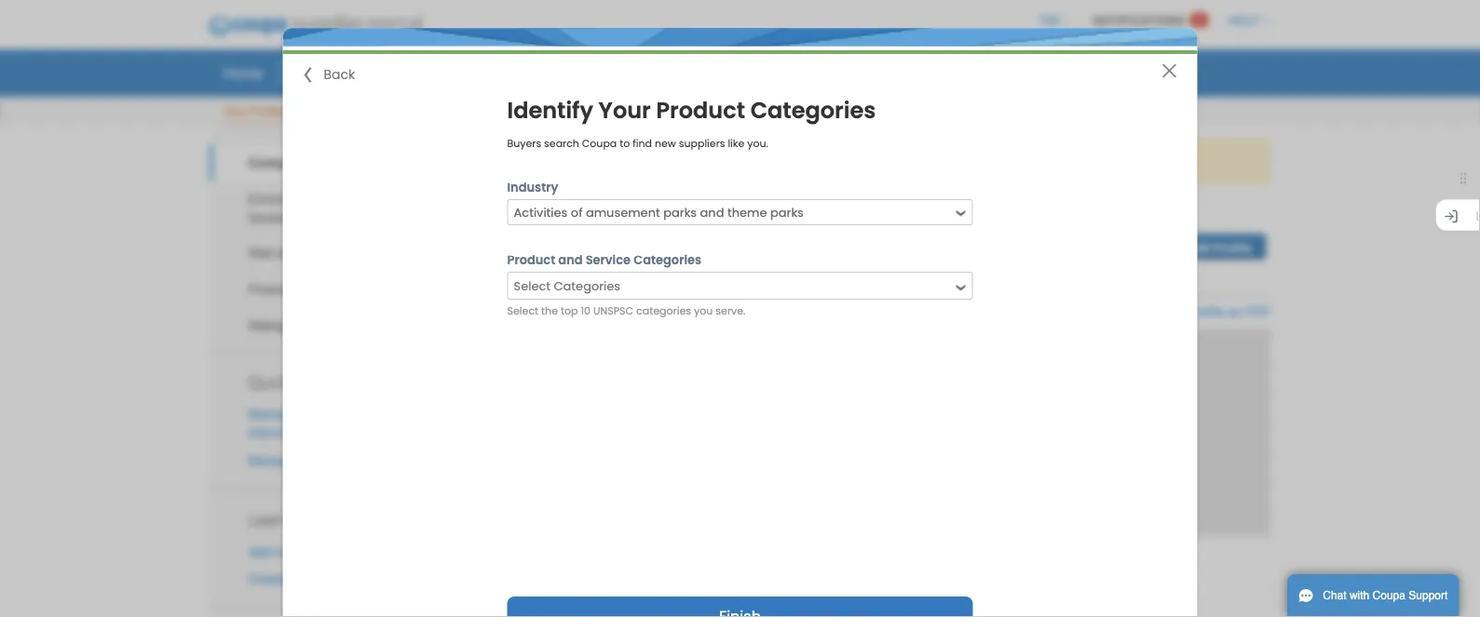 Task type: locate. For each thing, give the bounding box(es) containing it.
1 horizontal spatial &
[[296, 318, 305, 333]]

tim burton enterprises banner
[[475, 205, 1291, 618]]

profile up social,
[[311, 155, 352, 170]]

manage for manage legal entities
[[248, 453, 296, 468]]

profile down coupa supplier portal image
[[291, 63, 333, 82]]

manage down information on the bottom left
[[248, 453, 296, 468]]

1 horizontal spatial product
[[657, 95, 746, 126]]

chat
[[1324, 590, 1347, 603]]

profile
[[627, 154, 663, 169], [379, 572, 414, 587]]

ratings & references link
[[209, 308, 454, 344]]

Product and Service Categories text field
[[509, 274, 949, 298]]

edit profile
[[1188, 241, 1252, 255]]

& inside environmental, social, governance & diversity
[[323, 210, 332, 225]]

to inside alert
[[666, 154, 677, 169]]

& right "risk"
[[277, 246, 286, 261]]

risk & compliance link
[[209, 236, 454, 272]]

1 horizontal spatial your
[[1032, 154, 1057, 169]]

social,
[[339, 191, 378, 206]]

to left get
[[666, 154, 677, 169]]

find
[[633, 136, 652, 151]]

as
[[1228, 304, 1242, 319]]

categories up the categories
[[634, 252, 702, 268]]

product
[[657, 95, 746, 126], [507, 252, 556, 268]]

profile down home link
[[251, 104, 285, 118]]

coupa supplier portal image
[[195, 3, 435, 49]]

product and service categories
[[507, 252, 702, 268]]

0 horizontal spatial profile
[[379, 572, 414, 587]]

profile right edit
[[1215, 241, 1252, 255]]

1 horizontal spatial coupa
[[787, 154, 825, 169]]

information
[[248, 426, 313, 441]]

your
[[599, 95, 651, 126], [223, 104, 248, 118]]

invoices
[[648, 63, 701, 82]]

like
[[728, 136, 745, 151]]

0 horizontal spatial your
[[223, 104, 248, 118]]

1 horizontal spatial your
[[599, 95, 651, 126]]

profile left as
[[1188, 304, 1225, 319]]

category.
[[1061, 154, 1114, 169]]

manage payment information link
[[248, 407, 349, 441]]

profile for company profile
[[311, 155, 352, 170]]

1 vertical spatial product
[[507, 252, 556, 268]]

burton
[[626, 227, 703, 256]]

financial performance
[[248, 282, 379, 297]]

& right ratings
[[296, 318, 305, 333]]

financial performance link
[[209, 272, 454, 308]]

2 manage from the top
[[248, 453, 296, 468]]

environmental,
[[248, 191, 335, 206]]

to left find
[[620, 136, 630, 151]]

identify your product categories
[[507, 95, 876, 126]]

chat with coupa support
[[1324, 590, 1449, 603]]

profile inside button
[[1188, 304, 1225, 319]]

0 horizontal spatial your
[[598, 154, 624, 169]]

links
[[294, 371, 331, 393]]

profile inside complete your profile to get discovered by coupa buyers that are looking for items in your category. alert
[[627, 154, 663, 169]]

1 vertical spatial &
[[277, 246, 286, 261]]

0 horizontal spatial &
[[277, 246, 286, 261]]

manage
[[248, 407, 296, 422], [248, 453, 296, 468]]

0 vertical spatial &
[[323, 210, 332, 225]]

items
[[983, 154, 1015, 169]]

2 horizontal spatial coupa
[[1373, 590, 1406, 603]]

0 horizontal spatial to
[[620, 136, 630, 151]]

coupa up complete
[[582, 136, 617, 151]]

product up suppliers
[[657, 95, 746, 126]]

1 vertical spatial coupa
[[787, 154, 825, 169]]

profile down find
[[627, 154, 663, 169]]

manage inside manage payment information
[[248, 407, 296, 422]]

categories up complete your profile to get discovered by coupa buyers that are looking for items in your category.
[[751, 95, 876, 126]]

0 vertical spatial coupa
[[582, 136, 617, 151]]

coupa
[[582, 136, 617, 151], [787, 154, 825, 169], [1373, 590, 1406, 603]]

product left the 'and'
[[507, 252, 556, 268]]

looking
[[920, 154, 961, 169]]

address
[[534, 584, 586, 598]]

profile right discoverable
[[379, 572, 414, 587]]

2 vertical spatial &
[[296, 318, 305, 333]]

coupa inside identify your product categories dialog
[[582, 136, 617, 151]]

edit
[[1188, 241, 1211, 255]]

progress bar
[[283, 50, 1198, 54]]

add more customers
[[248, 545, 369, 560]]

coupa inside alert
[[787, 154, 825, 169]]

quick
[[248, 371, 290, 393]]

0 vertical spatial profile
[[627, 154, 663, 169]]

your right in
[[1032, 154, 1057, 169]]

1 vertical spatial manage
[[248, 453, 296, 468]]

more
[[275, 545, 305, 560]]

profile
[[291, 63, 333, 82], [251, 104, 285, 118], [311, 155, 352, 170], [1215, 241, 1252, 255], [1188, 304, 1225, 319]]

coupa inside button
[[1373, 590, 1406, 603]]

1 horizontal spatial categories
[[751, 95, 876, 126]]

& for references
[[296, 318, 305, 333]]

1 vertical spatial categories
[[634, 252, 702, 268]]

primary address
[[482, 584, 586, 598]]

categories
[[751, 95, 876, 126], [634, 252, 702, 268]]

primary
[[482, 584, 530, 598]]

0 horizontal spatial product
[[507, 252, 556, 268]]

to
[[620, 136, 630, 151], [666, 154, 677, 169]]

& for compliance
[[277, 246, 286, 261]]

0 vertical spatial manage
[[248, 407, 296, 422]]

0 vertical spatial product
[[657, 95, 746, 126]]

new
[[655, 136, 676, 151]]

your down home link
[[223, 104, 248, 118]]

your inside dialog
[[599, 95, 651, 126]]

your profile
[[223, 104, 285, 118]]

and
[[559, 252, 583, 268]]

0 vertical spatial categories
[[751, 95, 876, 126]]

& left diversity
[[323, 210, 332, 225]]

1 horizontal spatial profile
[[627, 154, 663, 169]]

manage up information on the bottom left
[[248, 407, 296, 422]]

discovered
[[703, 154, 766, 169]]

2 vertical spatial coupa
[[1373, 590, 1406, 603]]

your profile link
[[222, 100, 286, 124]]

sheets
[[521, 63, 565, 82]]

2 horizontal spatial &
[[323, 210, 332, 225]]

your up buyers search coupa to find new suppliers like you.
[[599, 95, 651, 126]]

to inside identify your product categories dialog
[[620, 136, 630, 151]]

ratings & references
[[248, 318, 375, 333]]

0 horizontal spatial categories
[[634, 252, 702, 268]]

1 vertical spatial to
[[666, 154, 677, 169]]

&
[[323, 210, 332, 225], [277, 246, 286, 261], [296, 318, 305, 333]]

coupa right with
[[1373, 590, 1406, 603]]

manage for manage payment information
[[248, 407, 296, 422]]

0 vertical spatial to
[[620, 136, 630, 151]]

select the top 10 unspsc categories you serve.
[[507, 304, 746, 318]]

serve.
[[716, 304, 746, 318]]

manage payment information
[[248, 407, 349, 441]]

buyers
[[507, 136, 542, 151]]

your down buyers search coupa to find new suppliers like you.
[[598, 154, 624, 169]]

1 horizontal spatial to
[[666, 154, 677, 169]]

learning
[[248, 509, 312, 531]]

identify
[[507, 95, 594, 126]]

orders
[[361, 63, 406, 82]]

profile inside "link"
[[311, 155, 352, 170]]

are
[[897, 154, 916, 169]]

1 manage from the top
[[248, 407, 296, 422]]

home
[[223, 63, 263, 82]]

setup link
[[1141, 59, 1203, 87]]

categories for identify your product categories
[[751, 95, 876, 126]]

to for find
[[620, 136, 630, 151]]

quick links
[[248, 371, 331, 393]]

company profile link
[[209, 145, 454, 181]]

performance
[[304, 282, 379, 297]]

chat with coupa support button
[[1288, 575, 1460, 618]]

ratings
[[248, 318, 293, 333]]

0 horizontal spatial coupa
[[582, 136, 617, 151]]

tim burton enterprises image
[[482, 205, 556, 281]]

discoverable
[[302, 572, 375, 587]]

coupa right the by
[[787, 154, 825, 169]]

create
[[248, 572, 288, 587]]

asn
[[593, 63, 620, 82]]

learning center
[[248, 509, 366, 531]]



Task type: describe. For each thing, give the bounding box(es) containing it.
asn link
[[581, 59, 632, 87]]

governance
[[248, 210, 319, 225]]

edit profile link
[[1174, 234, 1267, 260]]

buyers search coupa to find new suppliers like you.
[[507, 136, 769, 151]]

legal
[[299, 453, 327, 468]]

categories
[[637, 304, 692, 318]]

download
[[1126, 304, 1184, 319]]

company
[[248, 155, 308, 170]]

select
[[507, 304, 539, 318]]

1 your from the left
[[598, 154, 624, 169]]

back button
[[305, 65, 355, 85]]

10
[[581, 304, 591, 318]]

1 vertical spatial profile
[[379, 572, 414, 587]]

service/time sheets link
[[422, 59, 577, 87]]

to for get
[[666, 154, 677, 169]]

service/time sheets
[[434, 63, 565, 82]]

environmental, social, governance & diversity link
[[209, 181, 454, 236]]

you
[[694, 304, 713, 318]]

2 your from the left
[[1032, 154, 1057, 169]]

invoices link
[[636, 59, 713, 87]]

identify your product categories dialog
[[283, 28, 1198, 618]]

by
[[769, 154, 783, 169]]

tim burton enterprises
[[576, 227, 842, 256]]

support
[[1409, 590, 1449, 603]]

setup
[[1153, 63, 1191, 82]]

profile for your profile
[[251, 104, 285, 118]]

home link
[[211, 59, 275, 87]]

download profile as pdf
[[1126, 304, 1272, 319]]

enterprises
[[710, 227, 842, 256]]

the
[[542, 304, 558, 318]]

buyers
[[829, 154, 868, 169]]

get
[[681, 154, 699, 169]]

financial
[[248, 282, 301, 297]]

diversity
[[335, 210, 385, 225]]

profile for download profile as pdf
[[1188, 304, 1225, 319]]

create a discoverable profile
[[248, 572, 414, 587]]

add
[[248, 545, 272, 560]]

risk
[[248, 246, 274, 261]]

company profile
[[248, 155, 352, 170]]

profile for edit profile
[[1215, 241, 1252, 255]]

suppliers
[[679, 136, 726, 151]]

categories for product and service categories
[[634, 252, 702, 268]]

center
[[316, 509, 366, 531]]

unspsc
[[594, 304, 634, 318]]

background image
[[482, 329, 1272, 537]]

coupa for buyers
[[582, 136, 617, 151]]

payment
[[299, 407, 349, 422]]

with
[[1350, 590, 1370, 603]]

coupa for chat
[[1373, 590, 1406, 603]]

a
[[291, 572, 298, 587]]

download profile as pdf button
[[1126, 303, 1272, 321]]

complete your profile to get discovered by coupa buyers that are looking for items in your category. alert
[[482, 138, 1272, 185]]

that
[[872, 154, 893, 169]]

manage legal entities
[[248, 453, 372, 468]]

create a discoverable profile link
[[248, 572, 414, 587]]

complete your profile to get discovered by coupa buyers that are looking for items in your category.
[[539, 154, 1114, 169]]

add more customers link
[[248, 545, 369, 560]]

tim
[[576, 227, 618, 256]]

back
[[324, 66, 355, 84]]

entities
[[330, 453, 372, 468]]

Industry text field
[[509, 200, 949, 225]]

service/time
[[434, 63, 518, 82]]

search
[[544, 136, 580, 151]]

references
[[309, 318, 375, 333]]

top
[[561, 304, 578, 318]]

service
[[586, 252, 631, 268]]

for
[[965, 154, 980, 169]]

manage legal entities link
[[248, 453, 372, 468]]

orders link
[[349, 59, 418, 87]]

industry
[[507, 179, 559, 196]]

complete
[[539, 154, 595, 169]]

customers
[[309, 545, 369, 560]]

profile link
[[279, 59, 345, 87]]

you.
[[748, 136, 769, 151]]



Task type: vqa. For each thing, say whether or not it's contained in the screenshot.
Additional Information Icon at the top left of the page
no



